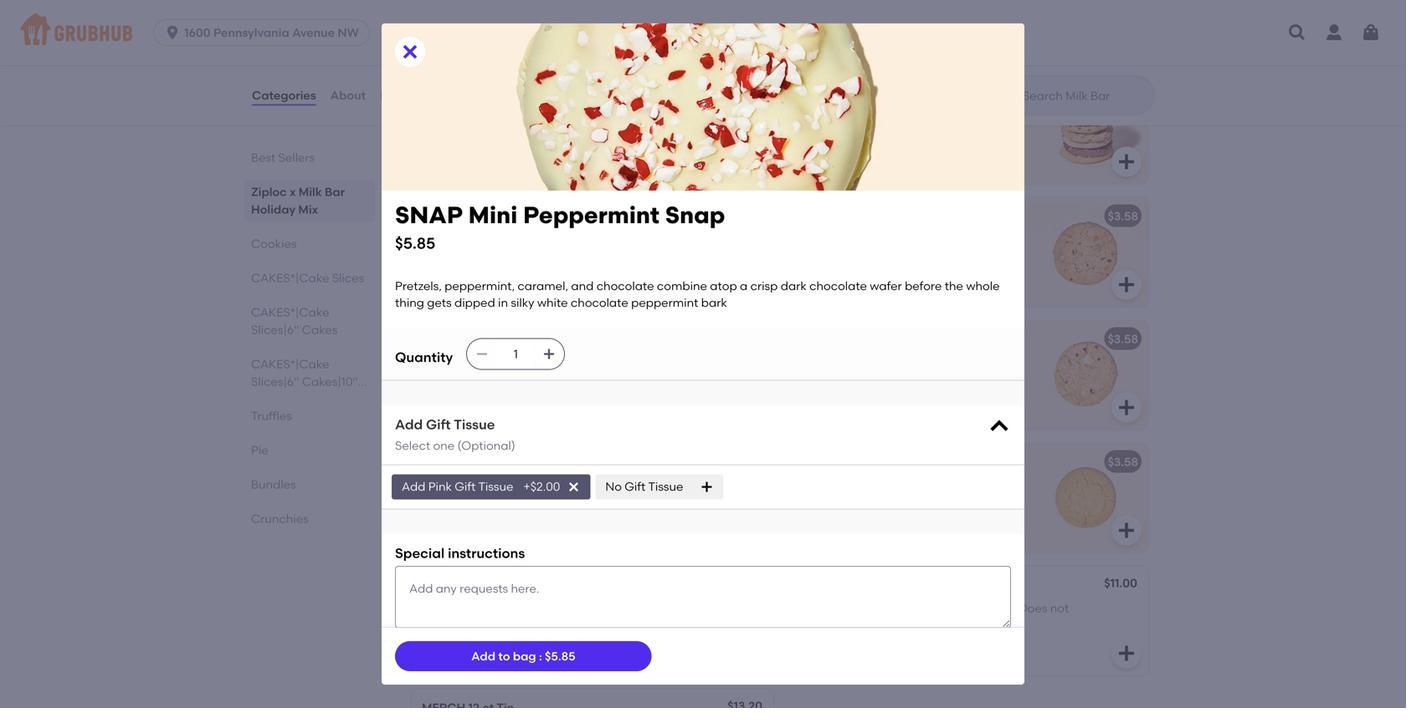 Task type: describe. For each thing, give the bounding box(es) containing it.
- for choose 12 milk bar cookies - all individually wrapped. add a tin to make it a gift!
[[575, 233, 580, 247]]

to inside pack your cookies up to make it a gift! *does not include cookies!
[[919, 602, 931, 616]]

holiday
[[251, 203, 296, 217]]

down-
[[928, 479, 965, 493]]

individually for 12
[[422, 250, 486, 264]]

main navigation navigation
[[0, 0, 1406, 65]]

snap mini peppermint snap
[[422, 578, 584, 592]]

truffles
[[251, 409, 292, 424]]

cakes|10"
[[302, 375, 358, 389]]

on
[[917, 356, 931, 370]]

:
[[539, 650, 542, 664]]

cookie 6 deal
[[797, 86, 883, 100]]

choose 12 milk bar cookies - all individually wrapped. add a tin to make it a gift!
[[422, 233, 614, 281]]

0 vertical spatial gets
[[427, 296, 452, 310]]

punch
[[493, 373, 529, 387]]

1600
[[184, 26, 211, 40]]

a inside pack your cookies up to make it a gift! *does not include cookies!
[[978, 602, 986, 616]]

chewy inside "a muffin top masquerading as a cookie. sugar cookie dough, milk crumbs, and chewy dried blueberry morsels."
[[496, 513, 533, 527]]

chocolate inside the 'a crunchy, chewy riff on the classic chocolate chip, packed with cornflakes and marshmallows.'
[[797, 373, 854, 387]]

2 vertical spatial the
[[586, 636, 605, 650]]

a inside a milk bar favorite. the down-home flavor of your favorite cornbread, captured in a cookie.
[[865, 513, 873, 527]]

0 vertical spatial pretzels,
[[395, 279, 442, 293]]

$3.58 for choose 12 milk bar cookies - all individually wrapped. add a tin to make it a gift!
[[1108, 209, 1138, 223]]

butterscotch.
[[797, 301, 873, 315]]

$3.58 for fluffy, chewy, sugary, and buttery, with a b'day punch of vanilla and rainbow sprinkles.
[[1108, 332, 1138, 346]]

fluffy, chewy, sugary, and buttery, with a b'day punch of vanilla and rainbow sprinkles.
[[422, 356, 613, 404]]

blueberry
[[568, 513, 622, 527]]

in right :
[[561, 653, 571, 667]]

no
[[605, 480, 622, 494]]

0 horizontal spatial peppermint
[[516, 670, 583, 684]]

all for choose 3 milk bar cookies - all individually wrapped.
[[579, 110, 592, 124]]

tin for choose 6 milk bar cookies - all individually wrapped. add a tin to make it a gift!
[[958, 127, 975, 141]]

add inside choose 12 milk bar cookies - all individually wrapped. add a tin to make it a gift!
[[546, 250, 569, 264]]

1 vertical spatial thing
[[458, 653, 487, 667]]

deal for cookie 12 deal
[[486, 209, 513, 223]]

1 horizontal spatial dipped
[[518, 653, 558, 667]]

$5.85 for add to bag
[[545, 650, 575, 664]]

cookie for 6
[[797, 86, 844, 100]]

home
[[965, 479, 997, 493]]

cakes inside cakes*|cake slices|6" cakes
[[302, 323, 338, 337]]

1600 pennsylvania avenue nw button
[[153, 19, 377, 46]]

graham
[[940, 250, 986, 264]]

cookie for muffin
[[422, 455, 469, 469]]

snap mini peppermint snap $5.85
[[395, 201, 725, 253]]

gift! for 12
[[477, 267, 499, 281]]

$9.35
[[734, 86, 763, 100]]

slices
[[332, 271, 364, 285]]

blueberry
[[472, 455, 527, 469]]

1 vertical spatial crisp
[[576, 619, 603, 633]]

0 horizontal spatial combine
[[482, 619, 533, 633]]

a inside "a muffin top masquerading as a cookie. sugar cookie dough, milk crumbs, and chewy dried blueberry morsels."
[[597, 479, 604, 493]]

gift! for 6
[[852, 144, 874, 158]]

0 vertical spatial the
[[945, 279, 963, 293]]

cookies!
[[841, 619, 888, 633]]

1 horizontal spatial peppermint
[[631, 296, 698, 310]]

cookie cornflake image
[[1023, 321, 1148, 430]]

sweet
[[808, 233, 841, 247]]

individually for 3
[[422, 127, 486, 141]]

potato
[[963, 267, 1001, 281]]

bundles
[[251, 478, 296, 492]]

cookie inside "a muffin top masquerading as a cookie. sugar cookie dough, milk crumbs, and chewy dried blueberry morsels."
[[502, 496, 539, 510]]

riff
[[899, 356, 914, 370]]

svg image inside 1600 pennsylvania avenue nw button
[[164, 24, 181, 41]]

up
[[901, 602, 916, 616]]

captured
[[797, 513, 850, 527]]

fluffy,
[[422, 356, 455, 370]]

top
[[472, 479, 491, 493]]

cakes*|cake for cakes*|cake slices|6" cakes
[[251, 306, 329, 320]]

*does
[[1013, 602, 1047, 616]]

0 horizontal spatial before
[[546, 636, 583, 650]]

snap mini peppermint snap image
[[648, 567, 773, 676]]

svg image down $18.70
[[1117, 152, 1137, 172]]

chewy inside the 'a crunchy, chewy riff on the classic chocolate chip, packed with cornflakes and marshmallows.'
[[859, 356, 896, 370]]

a crunchy, chewy riff on the classic chocolate chip, packed with cornflakes and marshmallows.
[[797, 356, 994, 404]]

12 for choose
[[468, 233, 479, 247]]

0 vertical spatial pretzels, peppermint, caramel, and chocolate combine atop a crisp dark chocolate wafer before the whole thing gets dipped in silky white chocolate peppermint bark
[[395, 279, 1003, 310]]

0 vertical spatial before
[[905, 279, 942, 293]]

1 vertical spatial pretzels, peppermint, caramel, and chocolate combine atop a crisp dark chocolate wafer before the whole thing gets dipped in silky white chocolate peppermint bark
[[422, 602, 620, 684]]

bar inside a milk bar favorite. the down-home flavor of your favorite cornbread, captured in a cookie.
[[833, 479, 852, 493]]

- for choose 6 milk bar cookies - all individually wrapped. add a tin to make it a gift!
[[946, 110, 951, 124]]

0 vertical spatial white
[[537, 296, 568, 310]]

snap for snap mini peppermint snap
[[422, 578, 455, 592]]

1 vertical spatial pretzels,
[[422, 602, 469, 616]]

slices|6" for cakes
[[251, 323, 299, 337]]

crunchy,
[[808, 356, 856, 370]]

cookie for chewy,
[[422, 332, 469, 346]]

all for choose 6 milk bar cookies - all individually wrapped. add a tin to make it a gift!
[[954, 110, 967, 124]]

favorite
[[873, 496, 917, 510]]

tissue up sugar
[[478, 480, 513, 494]]

pennsylvania
[[213, 26, 289, 40]]

choose 6 milk bar cookies - all individually wrapped. add a tin to make it a gift!
[[797, 110, 989, 158]]

cookies inside pack your cookies up to make it a gift! *does not include cookies!
[[855, 602, 899, 616]]

sellers
[[278, 151, 315, 165]]

1 vertical spatial atop
[[535, 619, 562, 633]]

choose for choose 6 milk bar cookies - all individually wrapped. add a tin to make it a gift!
[[797, 110, 840, 124]]

snap for snap mini peppermint snap
[[555, 578, 584, 592]]

gift! inside pack your cookies up to make it a gift! *does not include cookies!
[[989, 602, 1011, 616]]

confetti
[[472, 332, 519, 346]]

ziploc
[[251, 185, 287, 199]]

bar for 6
[[878, 110, 897, 124]]

snap for snap mini peppermint snap $5.85
[[395, 201, 463, 229]]

to inside choose 12 milk bar cookies - all individually wrapped. add a tin to make it a gift!
[[602, 250, 614, 264]]

0 horizontal spatial wafer
[[511, 636, 543, 650]]

it for 6
[[832, 144, 839, 158]]

0 horizontal spatial cookies
[[251, 237, 297, 251]]

$18.70
[[1104, 86, 1138, 100]]

milk
[[585, 496, 608, 510]]

the
[[904, 479, 925, 493]]

your inside pack your cookies up to make it a gift! *does not include cookies!
[[828, 602, 852, 616]]

+$2.00
[[523, 480, 560, 494]]

svg image right no gift tissue
[[700, 481, 713, 494]]

crumbs,
[[422, 513, 468, 527]]

cookie. inside "a muffin top masquerading as a cookie. sugar cookie dough, milk crumbs, and chewy dried blueberry morsels."
[[422, 496, 462, 510]]

reviews
[[380, 88, 427, 102]]

Input item quantity number field
[[497, 339, 534, 370]]

cakes*|cake slices
[[251, 271, 364, 285]]

corn
[[847, 455, 875, 469]]

chewy,
[[458, 356, 497, 370]]

choose 3 milk bar cookies - all individually wrapped.
[[422, 110, 592, 141]]

0 vertical spatial combine
[[657, 279, 707, 293]]

cookie inside a sweet and salty kitchen sink cookie with chocolate chips in a graham cracker base — plus pretzels, potato chips, coffee, oats, and butterscotch.
[[968, 233, 1006, 247]]

in inside a sweet and salty kitchen sink cookie with chocolate chips in a graham cracker base — plus pretzels, potato chips, coffee, oats, and butterscotch.
[[917, 250, 927, 264]]

0 vertical spatial dipped
[[454, 296, 495, 310]]

1 horizontal spatial gift
[[455, 480, 476, 494]]

cookies for choose 12 milk bar cookies - all individually wrapped. add a tin to make it a gift!
[[529, 233, 572, 247]]

categories
[[252, 88, 316, 102]]

x
[[290, 185, 296, 199]]

Special instructions text field
[[395, 567, 1011, 629]]

add inside "choose 6 milk bar cookies - all individually wrapped. add a tin to make it a gift!"
[[921, 127, 944, 141]]

3
[[468, 110, 475, 124]]

cookie blueberry & cream
[[422, 455, 581, 469]]

of inside a milk bar favorite. the down-home flavor of your favorite cornbread, captured in a cookie.
[[832, 496, 843, 510]]

avenue
[[292, 26, 335, 40]]

cookie compost image
[[1023, 198, 1148, 307]]

about button
[[329, 65, 367, 126]]

1 horizontal spatial crisp
[[750, 279, 778, 293]]

0 horizontal spatial silky
[[511, 296, 534, 310]]

1600 pennsylvania avenue nw
[[184, 26, 359, 40]]

no gift tissue
[[605, 480, 683, 494]]

about
[[330, 88, 366, 102]]

0 horizontal spatial thing
[[395, 296, 424, 310]]

1 vertical spatial silky
[[574, 653, 598, 667]]

cracker
[[797, 267, 840, 281]]

0 vertical spatial caramel,
[[518, 279, 568, 293]]

cookie for 12
[[422, 209, 469, 223]]

cornflakes
[[797, 390, 855, 404]]

of inside "fluffy, chewy, sugary, and buttery, with a b'day punch of vanilla and rainbow sprinkles."
[[532, 373, 543, 387]]

plus
[[887, 267, 910, 281]]

marshmallows.
[[884, 390, 969, 404]]

bag
[[513, 650, 536, 664]]

0 vertical spatial peppermint,
[[445, 279, 515, 293]]

(optional)
[[457, 439, 515, 453]]

masquerading
[[494, 479, 578, 493]]

peppermint for snap mini peppermint snap $5.85
[[523, 201, 660, 229]]

cookie confetti image
[[648, 321, 773, 430]]

peppermint for snap mini peppermint snap
[[484, 578, 552, 592]]

svg image left captured
[[742, 521, 762, 541]]

chips
[[884, 250, 914, 264]]

one
[[433, 439, 455, 453]]

categories button
[[251, 65, 317, 126]]

deal for cookie 6 deal
[[857, 86, 883, 100]]

chip,
[[857, 373, 885, 387]]

make for choose 6 milk bar cookies - all individually wrapped. add a tin to make it a gift!
[[797, 144, 829, 158]]

bar inside ziploc x milk bar holiday mix
[[325, 185, 345, 199]]

1 horizontal spatial bark
[[701, 296, 727, 310]]



Task type: locate. For each thing, give the bounding box(es) containing it.
wrapped. inside choose 3 milk bar cookies - all individually wrapped.
[[488, 127, 543, 141]]

before right :
[[546, 636, 583, 650]]

cakes up truffles at the bottom
[[251, 393, 287, 407]]

mini up choose 12 milk bar cookies - all individually wrapped. add a tin to make it a gift!
[[468, 201, 518, 229]]

it
[[832, 144, 839, 158], [457, 267, 464, 281], [968, 602, 975, 616]]

1 vertical spatial of
[[832, 496, 843, 510]]

cookie. inside a milk bar favorite. the down-home flavor of your favorite cornbread, captured in a cookie.
[[876, 513, 916, 527]]

0 vertical spatial cookie
[[968, 233, 1006, 247]]

with inside a sweet and salty kitchen sink cookie with chocolate chips in a graham cracker base — plus pretzels, potato chips, coffee, oats, and butterscotch.
[[797, 250, 821, 264]]

tissue up (optional)
[[454, 417, 495, 433]]

quantity
[[395, 349, 453, 366]]

cookies inside "choose 6 milk bar cookies - all individually wrapped. add a tin to make it a gift!"
[[900, 110, 943, 124]]

individually inside choose 12 milk bar cookies - all individually wrapped. add a tin to make it a gift!
[[422, 250, 486, 264]]

before right oats,
[[905, 279, 942, 293]]

add for bag
[[471, 650, 495, 664]]

add to bag : $5.85
[[471, 650, 575, 664]]

0 vertical spatial chewy
[[859, 356, 896, 370]]

mini for snap mini peppermint snap $5.85
[[468, 201, 518, 229]]

cakes*|cake down cakes*|cake slices
[[251, 306, 329, 320]]

2 cakes*|cake from the top
[[251, 306, 329, 320]]

3 cakes*|cake from the top
[[251, 357, 329, 372]]

pie
[[251, 444, 268, 458]]

a
[[947, 127, 955, 141], [842, 144, 849, 158], [572, 250, 580, 264], [930, 250, 937, 264], [467, 267, 474, 281], [740, 279, 748, 293], [448, 373, 456, 387], [597, 479, 604, 493], [865, 513, 873, 527], [978, 602, 986, 616], [565, 619, 573, 633]]

1 slices|6" from the top
[[251, 323, 299, 337]]

1 horizontal spatial dark
[[781, 279, 807, 293]]

bar for 12
[[507, 233, 526, 247]]

6 for choose
[[843, 110, 850, 124]]

milk inside a milk bar favorite. the down-home flavor of your favorite cornbread, captured in a cookie.
[[808, 479, 830, 493]]

b'day
[[459, 373, 490, 387]]

make inside choose 12 milk bar cookies - all individually wrapped. add a tin to make it a gift!
[[422, 267, 454, 281]]

tin inside "choose 6 milk bar cookies - all individually wrapped. add a tin to make it a gift!"
[[958, 127, 975, 141]]

packed
[[888, 373, 931, 387]]

deal up "choose 6 milk bar cookies - all individually wrapped. add a tin to make it a gift!"
[[857, 86, 883, 100]]

in right captured
[[853, 513, 863, 527]]

it for 12
[[457, 267, 464, 281]]

0 vertical spatial bark
[[701, 296, 727, 310]]

cookie down one in the bottom left of the page
[[422, 455, 469, 469]]

cookie for milk
[[797, 455, 844, 469]]

1 vertical spatial cakes
[[251, 393, 287, 407]]

cookie
[[968, 233, 1006, 247], [502, 496, 539, 510]]

svg image up vanilla
[[543, 348, 556, 361]]

make down cookie 6 deal at the right top of the page
[[797, 144, 829, 158]]

0 horizontal spatial of
[[532, 373, 543, 387]]

1 horizontal spatial it
[[832, 144, 839, 158]]

a left crunchy,
[[797, 356, 805, 370]]

vanilla
[[546, 373, 583, 387]]

$5.85 right :
[[545, 650, 575, 664]]

make inside "choose 6 milk bar cookies - all individually wrapped. add a tin to make it a gift!"
[[797, 144, 829, 158]]

cookie. down the favorite at right bottom
[[876, 513, 916, 527]]

svg image down $9.35
[[742, 152, 762, 172]]

individually for 6
[[797, 127, 861, 141]]

dipped
[[454, 296, 495, 310], [518, 653, 558, 667]]

snap for snap mini peppermint snap $5.85
[[665, 201, 725, 229]]

slices|6" down cakes*|cake slices
[[251, 323, 299, 337]]

2 vertical spatial make
[[933, 602, 965, 616]]

coffee,
[[833, 284, 872, 298]]

1 vertical spatial tin
[[583, 250, 600, 264]]

1 vertical spatial cookie.
[[876, 513, 916, 527]]

1 vertical spatial gift!
[[477, 267, 499, 281]]

1 vertical spatial peppermint
[[516, 670, 583, 684]]

wrapped. for 3
[[488, 127, 543, 141]]

gift
[[426, 417, 451, 433], [455, 480, 476, 494], [625, 480, 646, 494]]

1 vertical spatial peppermint
[[484, 578, 552, 592]]

pack your cookies up to make it a gift! *does not include cookies!
[[797, 602, 1069, 633]]

the
[[945, 279, 963, 293], [934, 356, 952, 370], [586, 636, 605, 650]]

cookie corn
[[797, 455, 875, 469]]

milk up flavor
[[808, 479, 830, 493]]

gift! inside "choose 6 milk bar cookies - all individually wrapped. add a tin to make it a gift!"
[[852, 144, 874, 158]]

morsels.
[[422, 530, 468, 544]]

cookies
[[525, 110, 568, 124], [900, 110, 943, 124], [529, 233, 572, 247], [855, 602, 899, 616]]

silky
[[511, 296, 534, 310], [574, 653, 598, 667]]

caramel, up add to bag : $5.85
[[544, 602, 595, 616]]

cookie left corn
[[797, 455, 844, 469]]

tin for choose 12 milk bar cookies - all individually wrapped. add a tin to make it a gift!
[[583, 250, 600, 264]]

cakes*|cake slices|6" cakes|10" cakes truffles
[[251, 357, 358, 424]]

kitchen
[[899, 233, 941, 247]]

0 vertical spatial whole
[[966, 279, 1000, 293]]

0 horizontal spatial gift!
[[477, 267, 499, 281]]

classic
[[955, 356, 994, 370]]

special instructions
[[395, 546, 525, 562]]

0 vertical spatial 6
[[847, 86, 854, 100]]

svg image left as
[[567, 481, 580, 494]]

0 vertical spatial thing
[[395, 296, 424, 310]]

milk down cookie 12 deal at the left top of the page
[[482, 233, 504, 247]]

your
[[846, 496, 870, 510], [828, 602, 852, 616]]

cookie 3 deal image
[[648, 75, 773, 184]]

12
[[472, 209, 483, 223], [468, 233, 479, 247]]

a up flavor
[[797, 479, 805, 493]]

make right up
[[933, 602, 965, 616]]

choose left 3
[[422, 110, 466, 124]]

cookies for choose 3 milk bar cookies - all individually wrapped.
[[525, 110, 568, 124]]

pack
[[797, 602, 825, 616]]

sugar
[[465, 496, 499, 510]]

gift! inside choose 12 milk bar cookies - all individually wrapped. add a tin to make it a gift!
[[477, 267, 499, 281]]

0 horizontal spatial tin
[[583, 250, 600, 264]]

6 inside "choose 6 milk bar cookies - all individually wrapped. add a tin to make it a gift!"
[[843, 110, 850, 124]]

cookies inside choose 12 milk bar cookies - all individually wrapped. add a tin to make it a gift!
[[529, 233, 572, 247]]

bar down cookie 6 deal at the right top of the page
[[878, 110, 897, 124]]

milk right x
[[299, 185, 322, 199]]

mini down the "special instructions"
[[458, 578, 482, 592]]

make inside pack your cookies up to make it a gift! *does not include cookies!
[[933, 602, 965, 616]]

12 inside choose 12 milk bar cookies - all individually wrapped. add a tin to make it a gift!
[[468, 233, 479, 247]]

pretzels, peppermint, caramel, and chocolate combine atop a crisp dark chocolate wafer before the whole thing gets dipped in silky white chocolate peppermint bark up cookie confetti image
[[395, 279, 1003, 310]]

rainbow
[[422, 390, 468, 404]]

with up marshmallows.
[[934, 373, 957, 387]]

0 vertical spatial atop
[[710, 279, 737, 293]]

$5.85 inside snap mini peppermint snap $5.85
[[395, 235, 435, 253]]

- inside "choose 6 milk bar cookies - all individually wrapped. add a tin to make it a gift!"
[[946, 110, 951, 124]]

thing left bag at the bottom left
[[458, 653, 487, 667]]

1 horizontal spatial silky
[[574, 653, 598, 667]]

tissue right no
[[648, 480, 683, 494]]

reviews button
[[379, 65, 428, 126]]

and
[[844, 233, 867, 247], [571, 279, 594, 293], [906, 284, 928, 298], [543, 356, 566, 370], [585, 373, 608, 387], [858, 390, 881, 404], [471, 513, 493, 527], [598, 602, 620, 616]]

cookie up "fluffy,"
[[422, 332, 469, 346]]

all for choose 12 milk bar cookies - all individually wrapped. add a tin to make it a gift!
[[583, 233, 596, 247]]

0 horizontal spatial chewy
[[496, 513, 533, 527]]

silky right :
[[574, 653, 598, 667]]

cookie corn image
[[1023, 444, 1148, 553]]

sprinkles.
[[471, 390, 523, 404]]

1 horizontal spatial cookie
[[968, 233, 1006, 247]]

1 horizontal spatial $5.85
[[545, 650, 575, 664]]

cakes*|cake down cakes*|cake slices|6" cakes
[[251, 357, 329, 372]]

of up captured
[[832, 496, 843, 510]]

12 up choose 12 milk bar cookies - all individually wrapped. add a tin to make it a gift!
[[472, 209, 483, 223]]

slices|6" inside cakes*|cake slices|6" cakes|10" cakes truffles
[[251, 375, 299, 389]]

in inside a milk bar favorite. the down-home flavor of your favorite cornbread, captured in a cookie.
[[853, 513, 863, 527]]

bar inside "choose 6 milk bar cookies - all individually wrapped. add a tin to make it a gift!"
[[878, 110, 897, 124]]

it inside "choose 6 milk bar cookies - all individually wrapped. add a tin to make it a gift!"
[[832, 144, 839, 158]]

milk for choose 12 milk bar cookies - all individually wrapped. add a tin to make it a gift!
[[482, 233, 504, 247]]

tin inside choose 12 milk bar cookies - all individually wrapped. add a tin to make it a gift!
[[583, 250, 600, 264]]

mini
[[468, 201, 518, 229], [458, 578, 482, 592]]

svg image left chips,
[[742, 275, 762, 295]]

pink
[[428, 480, 452, 494]]

caramel, down snap mini peppermint snap $5.85
[[518, 279, 568, 293]]

1 vertical spatial chewy
[[496, 513, 533, 527]]

with up cracker
[[797, 250, 821, 264]]

1 horizontal spatial cookie.
[[876, 513, 916, 527]]

cakes*|cake for cakes*|cake slices
[[251, 271, 329, 285]]

- inside choose 12 milk bar cookies - all individually wrapped. add a tin to make it a gift!
[[575, 233, 580, 247]]

individually down cookie 12 deal at the left top of the page
[[422, 250, 486, 264]]

it inside pack your cookies up to make it a gift! *does not include cookies!
[[968, 602, 975, 616]]

$5.85
[[395, 235, 435, 253], [545, 650, 575, 664]]

$3.58 for a muffin top masquerading as a cookie. sugar cookie dough, milk crumbs, and chewy dried blueberry morsels.
[[1108, 455, 1138, 469]]

the right on
[[934, 356, 952, 370]]

0 vertical spatial your
[[846, 496, 870, 510]]

1 horizontal spatial whole
[[966, 279, 1000, 293]]

1 vertical spatial 12
[[468, 233, 479, 247]]

individually inside choose 3 milk bar cookies - all individually wrapped.
[[422, 127, 486, 141]]

in down kitchen
[[917, 250, 927, 264]]

gift up sugar
[[455, 480, 476, 494]]

wrapped. for 6
[[863, 127, 918, 141]]

cookie. down pink
[[422, 496, 462, 510]]

1 vertical spatial 6
[[843, 110, 850, 124]]

dipped up cookie confetti
[[454, 296, 495, 310]]

mini inside snap mini peppermint snap $5.85
[[468, 201, 518, 229]]

cakes*|cake inside cakes*|cake slices|6" cakes|10" cakes truffles
[[251, 357, 329, 372]]

bar down cookie 12 deal at the left top of the page
[[507, 233, 526, 247]]

cookie blueberry & cream image
[[648, 444, 773, 553]]

choose inside "choose 6 milk bar cookies - all individually wrapped. add a tin to make it a gift!"
[[797, 110, 840, 124]]

2 vertical spatial it
[[968, 602, 975, 616]]

1 vertical spatial caramel,
[[544, 602, 595, 616]]

1 vertical spatial combine
[[482, 619, 533, 633]]

1 cakes*|cake from the top
[[251, 271, 329, 285]]

cream
[[542, 455, 581, 469]]

0 horizontal spatial dipped
[[454, 296, 495, 310]]

choose inside choose 3 milk bar cookies - all individually wrapped.
[[422, 110, 466, 124]]

6 for cookie
[[847, 86, 854, 100]]

gets left :
[[490, 653, 515, 667]]

snap inside snap mini peppermint snap $5.85
[[395, 201, 463, 229]]

cookie down masquerading
[[502, 496, 539, 510]]

a left muffin
[[422, 479, 430, 493]]

cakes*|cake slices|6" cakes
[[251, 306, 338, 337]]

1 horizontal spatial tin
[[958, 127, 975, 141]]

&
[[530, 455, 539, 469]]

0 vertical spatial slices|6"
[[251, 323, 299, 337]]

individually
[[422, 127, 486, 141], [797, 127, 861, 141], [422, 250, 486, 264]]

individually inside "choose 6 milk bar cookies - all individually wrapped. add a tin to make it a gift!"
[[797, 127, 861, 141]]

- for choose 3 milk bar cookies - all individually wrapped.
[[571, 110, 576, 124]]

pretzels, peppermint, caramel, and chocolate combine atop a crisp dark chocolate wafer before the whole thing gets dipped in silky white chocolate peppermint bark down snap mini peppermint snap in the left bottom of the page
[[422, 602, 620, 684]]

a for a muffin top masquerading as a cookie. sugar cookie dough, milk crumbs, and chewy dried blueberry morsels.
[[422, 479, 430, 493]]

caramel,
[[518, 279, 568, 293], [544, 602, 595, 616]]

1 vertical spatial gets
[[490, 653, 515, 667]]

slices|6" inside cakes*|cake slices|6" cakes
[[251, 323, 299, 337]]

milk for choose 3 milk bar cookies - all individually wrapped.
[[478, 110, 500, 124]]

0 horizontal spatial crisp
[[576, 619, 603, 633]]

0 horizontal spatial cookie
[[502, 496, 539, 510]]

tissue inside add gift tissue select one (optional)
[[454, 417, 495, 433]]

your down favorite.
[[846, 496, 870, 510]]

gift up one in the bottom left of the page
[[426, 417, 451, 433]]

0 horizontal spatial white
[[422, 670, 453, 684]]

all inside choose 3 milk bar cookies - all individually wrapped.
[[579, 110, 592, 124]]

tissue for add
[[454, 417, 495, 433]]

tissue for no
[[648, 480, 683, 494]]

svg image up reviews
[[400, 42, 420, 62]]

a inside "a muffin top masquerading as a cookie. sugar cookie dough, milk crumbs, and chewy dried blueberry morsels."
[[422, 479, 430, 493]]

crunchies
[[251, 512, 309, 526]]

cakes inside cakes*|cake slices|6" cakes|10" cakes truffles
[[251, 393, 287, 407]]

chewy up chip,
[[859, 356, 896, 370]]

6 down cookie 6 deal at the right top of the page
[[843, 110, 850, 124]]

1 horizontal spatial white
[[537, 296, 568, 310]]

individually down cookie 6 deal at the right top of the page
[[797, 127, 861, 141]]

pretzels, right the slices
[[395, 279, 442, 293]]

choose for choose 3 milk bar cookies - all individually wrapped.
[[422, 110, 466, 124]]

in up confetti
[[498, 296, 508, 310]]

with down "fluffy,"
[[422, 373, 446, 387]]

0 horizontal spatial bark
[[586, 670, 612, 684]]

snap inside snap mini peppermint snap $5.85
[[665, 201, 725, 229]]

a for a milk bar favorite. the down-home flavor of your favorite cornbread, captured in a cookie.
[[797, 479, 805, 493]]

mini for snap mini peppermint snap
[[458, 578, 482, 592]]

2 slices|6" from the top
[[251, 375, 299, 389]]

peppermint, down snap mini peppermint snap in the left bottom of the page
[[471, 602, 542, 616]]

choose down cookie 6 deal at the right top of the page
[[797, 110, 840, 124]]

chewy left dried
[[496, 513, 533, 527]]

a for a sweet and salty kitchen sink cookie with chocolate chips in a graham cracker base — plus pretzels, potato chips, coffee, oats, and butterscotch.
[[797, 233, 805, 247]]

cookie 12 deal image
[[648, 198, 773, 307]]

0 vertical spatial dark
[[781, 279, 807, 293]]

the inside the 'a crunchy, chewy riff on the classic chocolate chip, packed with cornflakes and marshmallows.'
[[934, 356, 952, 370]]

peppermint inside snap mini peppermint snap $5.85
[[523, 201, 660, 229]]

0 horizontal spatial whole
[[422, 653, 455, 667]]

to inside "choose 6 milk bar cookies - all individually wrapped. add a tin to make it a gift!"
[[977, 127, 989, 141]]

milk
[[478, 110, 500, 124], [853, 110, 875, 124], [299, 185, 322, 199], [482, 233, 504, 247], [808, 479, 830, 493]]

mix
[[298, 203, 318, 217]]

gift! left *does
[[989, 602, 1011, 616]]

salty
[[870, 233, 896, 247]]

0 vertical spatial mini
[[468, 201, 518, 229]]

1 vertical spatial deal
[[486, 209, 513, 223]]

best
[[251, 151, 276, 165]]

not
[[1050, 602, 1069, 616]]

0 vertical spatial make
[[797, 144, 829, 158]]

wrapped. for 12
[[488, 250, 543, 264]]

choose for choose 12 milk bar cookies - all individually wrapped. add a tin to make it a gift!
[[422, 233, 466, 247]]

cookie up graham
[[968, 233, 1006, 247]]

add for tissue
[[395, 417, 423, 433]]

- inside choose 3 milk bar cookies - all individually wrapped.
[[571, 110, 576, 124]]

cookie up choose 12 milk bar cookies - all individually wrapped. add a tin to make it a gift!
[[422, 209, 469, 223]]

all inside choose 12 milk bar cookies - all individually wrapped. add a tin to make it a gift!
[[583, 233, 596, 247]]

1 vertical spatial slices|6"
[[251, 375, 299, 389]]

2 horizontal spatial gift
[[625, 480, 646, 494]]

special
[[395, 546, 445, 562]]

0 horizontal spatial it
[[457, 267, 464, 281]]

milk inside ziploc x milk bar holiday mix
[[299, 185, 322, 199]]

svg image
[[1287, 23, 1307, 43], [1361, 23, 1381, 43], [1117, 275, 1137, 295], [476, 348, 489, 361], [742, 398, 762, 418], [1117, 398, 1137, 418], [988, 416, 1011, 439], [1117, 521, 1137, 541], [1117, 644, 1137, 664]]

milk right 3
[[478, 110, 500, 124]]

pretzels, peppermint, caramel, and chocolate combine atop a crisp dark chocolate wafer before the whole thing gets dipped in silky white chocolate peppermint bark
[[395, 279, 1003, 310], [422, 602, 620, 684]]

Search Milk Bar search field
[[1021, 88, 1149, 104]]

1 vertical spatial cookie
[[502, 496, 539, 510]]

a inside a sweet and salty kitchen sink cookie with chocolate chips in a graham cracker base — plus pretzels, potato chips, coffee, oats, and butterscotch.
[[930, 250, 937, 264]]

before
[[905, 279, 942, 293], [546, 636, 583, 650]]

0 vertical spatial peppermint
[[631, 296, 698, 310]]

0 vertical spatial cookies
[[408, 35, 480, 57]]

it left *does
[[968, 602, 975, 616]]

1 horizontal spatial cakes
[[302, 323, 338, 337]]

0 horizontal spatial atop
[[535, 619, 562, 633]]

cookie.
[[422, 496, 462, 510], [876, 513, 916, 527]]

0 vertical spatial cakes*|cake
[[251, 271, 329, 285]]

slices|6" up truffles at the bottom
[[251, 375, 299, 389]]

with
[[797, 250, 821, 264], [422, 373, 446, 387], [934, 373, 957, 387]]

1 vertical spatial bark
[[586, 670, 612, 684]]

bar inside choose 3 milk bar cookies - all individually wrapped.
[[503, 110, 522, 124]]

the right :
[[586, 636, 605, 650]]

a sweet and salty kitchen sink cookie with chocolate chips in a graham cracker base — plus pretzels, potato chips, coffee, oats, and butterscotch.
[[797, 233, 1006, 315]]

milk inside "choose 6 milk bar cookies - all individually wrapped. add a tin to make it a gift!"
[[853, 110, 875, 124]]

gift! down cookie 12 deal at the left top of the page
[[477, 267, 499, 281]]

$5.85 for snap mini peppermint snap
[[395, 235, 435, 253]]

select
[[395, 439, 430, 453]]

2 horizontal spatial with
[[934, 373, 957, 387]]

wrapped. inside "choose 6 milk bar cookies - all individually wrapped. add a tin to make it a gift!"
[[863, 127, 918, 141]]

cookie 6 deal image
[[1023, 75, 1148, 184]]

cakes
[[302, 323, 338, 337], [251, 393, 287, 407]]

gift right no
[[625, 480, 646, 494]]

0 vertical spatial cookie.
[[422, 496, 462, 510]]

0 vertical spatial tin
[[958, 127, 975, 141]]

gift!
[[852, 144, 874, 158], [477, 267, 499, 281], [989, 602, 1011, 616]]

a inside "fluffy, chewy, sugary, and buttery, with a b'day punch of vanilla and rainbow sprinkles."
[[448, 373, 456, 387]]

bar for 3
[[503, 110, 522, 124]]

bar inside choose 12 milk bar cookies - all individually wrapped. add a tin to make it a gift!
[[507, 233, 526, 247]]

all inside "choose 6 milk bar cookies - all individually wrapped. add a tin to make it a gift!"
[[954, 110, 967, 124]]

combine
[[657, 279, 707, 293], [482, 619, 533, 633]]

dipped down snap mini peppermint snap in the left bottom of the page
[[518, 653, 558, 667]]

cakes*|cake inside cakes*|cake slices|6" cakes
[[251, 306, 329, 320]]

the down graham
[[945, 279, 963, 293]]

cookies for choose 6 milk bar cookies - all individually wrapped. add a tin to make it a gift!
[[900, 110, 943, 124]]

your inside a milk bar favorite. the down-home flavor of your favorite cornbread, captured in a cookie.
[[846, 496, 870, 510]]

0 horizontal spatial $5.85
[[395, 235, 435, 253]]

1 vertical spatial peppermint,
[[471, 602, 542, 616]]

cookie confetti
[[422, 332, 519, 346]]

0 vertical spatial $5.85
[[395, 235, 435, 253]]

add pink gift tissue
[[402, 480, 513, 494]]

milk inside choose 12 milk bar cookies - all individually wrapped. add a tin to make it a gift!
[[482, 233, 504, 247]]

it down cookie 6 deal at the right top of the page
[[832, 144, 839, 158]]

pretzels,
[[395, 279, 442, 293], [422, 602, 469, 616]]

pretzels, down the "special instructions"
[[422, 602, 469, 616]]

oats,
[[875, 284, 903, 298]]

bark
[[701, 296, 727, 310], [586, 670, 612, 684]]

milk inside choose 3 milk bar cookies - all individually wrapped.
[[478, 110, 500, 124]]

1 horizontal spatial cookies
[[408, 35, 480, 57]]

0 horizontal spatial dark
[[422, 636, 448, 650]]

a for a crunchy, chewy riff on the classic chocolate chip, packed with cornflakes and marshmallows.
[[797, 356, 805, 370]]

make down cookie 12 deal at the left top of the page
[[422, 267, 454, 281]]

cakes*|cake up cakes*|cake slices|6" cakes
[[251, 271, 329, 285]]

chocolate inside a sweet and salty kitchen sink cookie with chocolate chips in a graham cracker base — plus pretzels, potato chips, coffee, oats, and butterscotch.
[[823, 250, 881, 264]]

cookie right $9.35
[[797, 86, 844, 100]]

cookies
[[408, 35, 480, 57], [251, 237, 297, 251]]

1 horizontal spatial deal
[[857, 86, 883, 100]]

dried
[[536, 513, 565, 527]]

2 horizontal spatial make
[[933, 602, 965, 616]]

svg image
[[164, 24, 181, 41], [400, 42, 420, 62], [742, 152, 762, 172], [1117, 152, 1137, 172], [742, 275, 762, 295], [543, 348, 556, 361], [567, 481, 580, 494], [700, 481, 713, 494], [742, 521, 762, 541]]

your up include
[[828, 602, 852, 616]]

add for gift
[[402, 480, 425, 494]]

add inside add gift tissue select one (optional)
[[395, 417, 423, 433]]

1 vertical spatial mini
[[458, 578, 482, 592]]

0 vertical spatial snap
[[395, 201, 463, 229]]

gift! down cookie 6 deal at the right top of the page
[[852, 144, 874, 158]]

with inside the 'a crunchy, chewy riff on the classic chocolate chip, packed with cornflakes and marshmallows.'
[[934, 373, 957, 387]]

it down cookie 12 deal at the left top of the page
[[457, 267, 464, 281]]

bar right 3
[[503, 110, 522, 124]]

6 up "choose 6 milk bar cookies - all individually wrapped. add a tin to make it a gift!"
[[847, 86, 854, 100]]

a inside a sweet and salty kitchen sink cookie with chocolate chips in a graham cracker base — plus pretzels, potato chips, coffee, oats, and butterscotch.
[[797, 233, 805, 247]]

crisp
[[750, 279, 778, 293], [576, 619, 603, 633]]

to
[[977, 127, 989, 141], [602, 250, 614, 264], [919, 602, 931, 616], [498, 650, 510, 664]]

wrapped. inside choose 12 milk bar cookies - all individually wrapped. add a tin to make it a gift!
[[488, 250, 543, 264]]

12 down cookie 12 deal at the left top of the page
[[468, 233, 479, 247]]

$5.85 down cookie 12 deal at the left top of the page
[[395, 235, 435, 253]]

it inside choose 12 milk bar cookies - all individually wrapped. add a tin to make it a gift!
[[457, 267, 464, 281]]

cookies inside choose 3 milk bar cookies - all individually wrapped.
[[525, 110, 568, 124]]

slices|6" for cakes|10"
[[251, 375, 299, 389]]

1 vertical spatial your
[[828, 602, 852, 616]]

1 vertical spatial white
[[422, 670, 453, 684]]

snap
[[665, 201, 725, 229], [555, 578, 584, 592]]

1 horizontal spatial atop
[[710, 279, 737, 293]]

1 horizontal spatial gift!
[[852, 144, 874, 158]]

12 for cookie
[[472, 209, 483, 223]]

peppermint, up cookie confetti
[[445, 279, 515, 293]]

0 vertical spatial cakes
[[302, 323, 338, 337]]

make for choose 12 milk bar cookies - all individually wrapped. add a tin to make it a gift!
[[422, 267, 454, 281]]

1 horizontal spatial wafer
[[870, 279, 902, 293]]

gift inside add gift tissue select one (optional)
[[426, 417, 451, 433]]

cookie 12 deal
[[422, 209, 513, 223]]

a inside the 'a crunchy, chewy riff on the classic chocolate chip, packed with cornflakes and marshmallows.'
[[797, 356, 805, 370]]

1 vertical spatial snap
[[422, 578, 455, 592]]

and inside the 'a crunchy, chewy riff on the classic chocolate chip, packed with cornflakes and marshmallows.'
[[858, 390, 881, 404]]

with inside "fluffy, chewy, sugary, and buttery, with a b'day punch of vanilla and rainbow sprinkles."
[[422, 373, 446, 387]]

a inside a milk bar favorite. the down-home flavor of your favorite cornbread, captured in a cookie.
[[797, 479, 805, 493]]

bar right x
[[325, 185, 345, 199]]

0 vertical spatial 12
[[472, 209, 483, 223]]

cookies up reviews
[[408, 35, 480, 57]]

deal up choose 12 milk bar cookies - all individually wrapped. add a tin to make it a gift!
[[486, 209, 513, 223]]

choose inside choose 12 milk bar cookies - all individually wrapped. add a tin to make it a gift!
[[422, 233, 466, 247]]

gift for add
[[426, 417, 451, 433]]

0 vertical spatial it
[[832, 144, 839, 158]]

instructions
[[448, 546, 525, 562]]

gift for no
[[625, 480, 646, 494]]

1 horizontal spatial make
[[797, 144, 829, 158]]

silky up confetti
[[511, 296, 534, 310]]

tin
[[958, 127, 975, 141], [583, 250, 600, 264]]

2 vertical spatial gift!
[[989, 602, 1011, 616]]

1 horizontal spatial snap
[[665, 201, 725, 229]]

deal
[[857, 86, 883, 100], [486, 209, 513, 223]]

and inside "a muffin top masquerading as a cookie. sugar cookie dough, milk crumbs, and chewy dried blueberry morsels."
[[471, 513, 493, 527]]

milk for choose 6 milk bar cookies - all individually wrapped. add a tin to make it a gift!
[[853, 110, 875, 124]]

thing up quantity at left
[[395, 296, 424, 310]]

bar down cookie corn
[[833, 479, 852, 493]]

0 vertical spatial snap
[[665, 201, 725, 229]]

buttery,
[[569, 356, 613, 370]]

choose down cookie 12 deal at the left top of the page
[[422, 233, 466, 247]]

1 horizontal spatial with
[[797, 250, 821, 264]]

cookies down the holiday
[[251, 237, 297, 251]]

sugary,
[[500, 356, 541, 370]]

favorite.
[[855, 479, 902, 493]]

0 vertical spatial of
[[532, 373, 543, 387]]

0 vertical spatial peppermint
[[523, 201, 660, 229]]

cakes up cakes|10"
[[302, 323, 338, 337]]

1 vertical spatial before
[[546, 636, 583, 650]]

individually down 3
[[422, 127, 486, 141]]



Task type: vqa. For each thing, say whether or not it's contained in the screenshot.
Hollywood's Star icon
no



